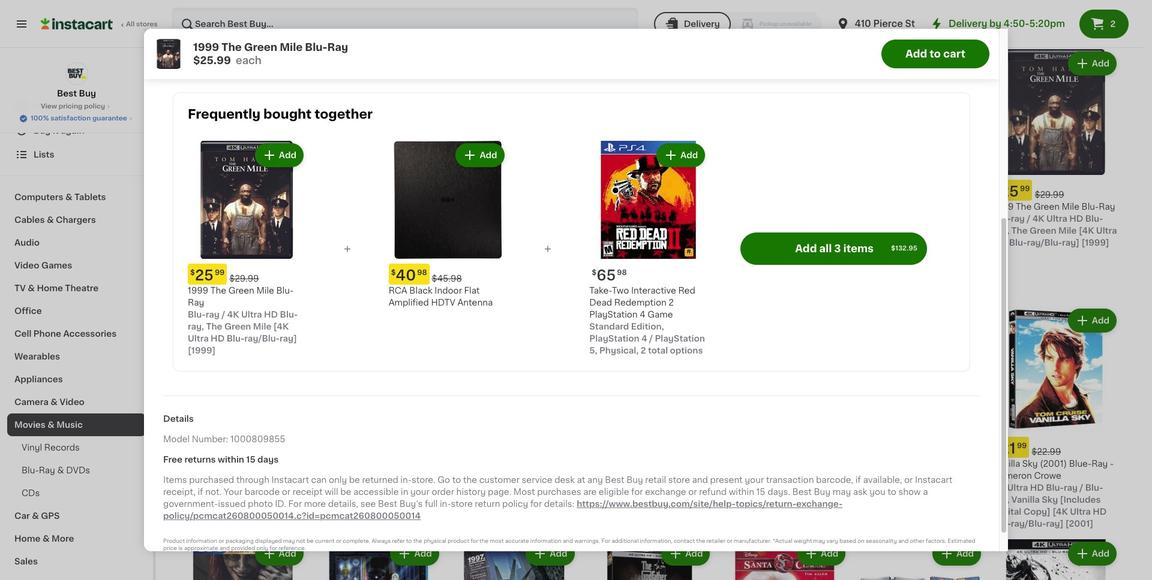 Task type: vqa. For each thing, say whether or not it's contained in the screenshot.
25 to the left
yes



Task type: locate. For each thing, give the bounding box(es) containing it.
1 horizontal spatial information
[[530, 539, 561, 544]]

4 down redemption
[[640, 311, 645, 319]]

ray inside the equalizer 3-movie collection (2023) blu-ray - 4k ultra hd 1 each
[[679, 472, 692, 480]]

best up eligible
[[605, 476, 624, 485]]

green for 1999 the green mile blu-ray $25.99 each
[[244, 43, 277, 52]]

of down sam
[[495, 251, 504, 259]]

99 up edition
[[478, 185, 488, 192]]

$ inside "$ 21 99"
[[996, 443, 1000, 450]]

1 vertical spatial your
[[410, 488, 430, 497]]

information up approximate
[[186, 539, 217, 544]]

1 vertical spatial only
[[257, 546, 268, 551]]

0 horizontal spatial 65
[[597, 269, 616, 283]]

ray/blu- inside bullet train (2022) blu-ray - sony pictures blu-ray / 4k ultra hd blu- ray, bullet train [includes digital copy] [4k ultra hd blu-ray/blu-ray] [2022], 2 total options
[[333, 263, 369, 271]]

collection up universal
[[722, 472, 765, 480]]

the inside "1999 the green mile blu-ray $25.99 each"
[[221, 43, 242, 52]]

1 vertical spatial policy
[[502, 500, 528, 509]]

21
[[1000, 442, 1016, 456]]

1 vertical spatial $25.99 original price: $29.99 element
[[188, 264, 306, 285]]

& right "camera"
[[51, 398, 58, 407]]

ray, inside 1999 the green mile blu- ray blu-ray / 4k ultra hd blu- ray, the green mile [4k ultra hd blu-ray/blu-ray] [1999]
[[188, 323, 204, 331]]

0 horizontal spatial in-
[[400, 476, 412, 485]]

$ 25 99 for 1999 the green mile blu- ray blu-ray / 4k ultra hd blu- ray, the green mile [4k ultra hd blu-ray/blu-ray] [1999]
[[190, 269, 225, 283]]

policy up guarantee
[[84, 103, 105, 110]]

& inside computers & tablets link
[[65, 193, 72, 202]]

2 information from the left
[[530, 539, 561, 544]]

& left music
[[48, 421, 55, 430]]

1 horizontal spatial $25.99 original price: $29.99 element
[[993, 180, 1119, 201]]

bullet train (2022) blu-ray - sony pictures blu-ray / 4k ultra hd blu- ray, bullet train [includes digital copy] [4k ultra hd blu-ray/blu-ray] [2022], 2 total options
[[316, 203, 431, 283]]

store up exchange
[[668, 476, 690, 485]]

1 vertical spatial darkness
[[506, 251, 547, 259]]

reference.
[[278, 546, 306, 551]]

100%
[[31, 115, 49, 122]]

wes
[[858, 472, 876, 480]]

if
[[855, 476, 861, 485], [198, 488, 203, 497]]

darkness down raimi
[[506, 251, 547, 259]]

[includes up [2023],
[[754, 239, 794, 247]]

information down [1988] at the left
[[530, 539, 561, 544]]

1 horizontal spatial [1999]
[[1081, 239, 1109, 247]]

1999 inside 1999 the green mile blu- ray blu-ray / 4k ultra hd blu- ray, the green mile [4k ultra hd blu-ray/blu-ray] [1999]
[[188, 287, 208, 295]]

[4k inside bullet train (2022) blu-ray - sony pictures blu-ray / 4k ultra hd blu- ray, bullet train [includes digital copy] [4k ultra hd blu-ray/blu-ray] [2022], 2 total options
[[375, 251, 390, 259]]

be down film
[[349, 476, 360, 485]]

(1982)
[[908, 203, 934, 211]]

1 vertical spatial within
[[729, 488, 754, 497]]

buy it again link
[[7, 119, 146, 143]]

appliances link
[[7, 368, 146, 391]]

0 vertical spatial ii
[[341, 17, 346, 26]]

1 vertical spatial creepshow
[[876, 251, 925, 259]]

1 horizontal spatial cameron
[[993, 472, 1032, 480]]

$ for 1980 alligator blu-ray
[[182, 443, 187, 450]]

factors.
[[926, 539, 946, 544]]

$ for 1999 the green mile blu-ray
[[996, 185, 1000, 192]]

run
[[491, 460, 507, 468], [510, 508, 527, 516]]

*actual
[[773, 539, 792, 544]]

2 horizontal spatial 25
[[1000, 185, 1019, 198]]

not.
[[205, 488, 222, 497]]

1 vertical spatial for
[[602, 539, 610, 544]]

0 horizontal spatial for
[[288, 500, 302, 509]]

view pricing policy link
[[41, 102, 112, 112]]

video inside camera & video link
[[60, 398, 85, 407]]

1 vertical spatial pictures
[[763, 484, 798, 492]]

complete.
[[343, 539, 370, 544]]

ray inside "1999 the green mile blu-ray $25.99 each"
[[327, 43, 348, 52]]

avatar (2009) 4k ultra hd, blu-ray & digital - james cameron 4k ultra hd blu-ray / blu- ray, avatar [includes digital copy] [4k ultra hd blu- ray/blu-ray] [2009], 2 total options
[[180, 203, 299, 295]]

cameron down (2009)
[[180, 227, 219, 235]]

total inside take-two interactive red dead redemption 2 playstation 4 game standard edition, playstation 4 / playstation 5, physical, 2 total options
[[648, 347, 668, 355]]

& right cables
[[47, 216, 54, 224]]

pictures inside jurassic world ultimate collection (2022) blu-ray - universal pictures home entertainment
[[763, 484, 798, 492]]

1 vertical spatial vanilla
[[1011, 496, 1040, 504]]

darkness inside army of darkness collector's edition 4k ultra hd + blu-ray 1992 - sam raimi - shout factory
[[486, 203, 526, 211]]

1 horizontal spatial $29.99
[[1035, 191, 1064, 199]]

4k inside 1999 the green mile blu-ray blu-ray / 4k ultra hd blu- ray, the green mile [4k ultra hd blu-ray/blu-ray] [1999]
[[1032, 215, 1044, 223]]

1 instacart from the left
[[272, 476, 309, 485]]

[1982]
[[930, 263, 957, 271]]

$26.99 original price: $34.99 element up army of darkness collector's edition 4k ultra hd + blu-ray 1992 - sam raimi - shout factory
[[451, 180, 577, 201]]

ray, inside midnight run (1988) 4k ultra hd blu-ray - martin brest - shout! factory 4k ultra hd blu-ray / blu- ray, midnight run [4k ultra hd blu-ray/blu-ray] [1988]
[[451, 508, 467, 516]]

ray] inside avatar (2009) 4k ultra hd, blu-ray & digital - james cameron 4k ultra hd blu-ray / blu- ray, avatar [includes digital copy] [4k ultra hd blu- ray/blu-ray] [2009], 2 total options
[[215, 275, 233, 283]]

the inside the equalizer 3-movie collection (2023) blu-ray - 4k ultra hd 1 each
[[587, 460, 602, 468]]

delivery for delivery by 4:50-5:20pm
[[949, 19, 987, 28]]

sky down $22.99
[[1022, 460, 1038, 468]]

product group
[[180, 49, 306, 297], [858, 49, 984, 273], [993, 49, 1119, 249], [188, 141, 306, 357], [389, 141, 507, 309], [589, 141, 708, 357], [180, 306, 306, 470], [316, 306, 441, 482], [587, 306, 712, 506], [858, 306, 984, 530], [993, 306, 1119, 530], [180, 540, 306, 581], [316, 540, 441, 581], [451, 540, 577, 581], [587, 540, 712, 581], [722, 540, 848, 581], [858, 540, 984, 581], [993, 540, 1119, 581]]

photo
[[248, 500, 273, 509]]

ray, inside 1999 the green mile blu-ray blu-ray / 4k ultra hd blu- ray, the green mile [4k ultra hd blu-ray/blu-ray] [1999]
[[993, 227, 1009, 235]]

ray inside 1999 the green mile blu- ray blu-ray / 4k ultra hd blu- ray, the green mile [4k ultra hd blu-ray/blu-ray] [1999]
[[206, 311, 219, 319]]

tablets
[[74, 193, 106, 202]]

[1999] inside 1999 the green mile blu-ray blu-ray / 4k ultra hd blu- ray, the green mile [4k ultra hd blu-ray/blu-ray] [1999]
[[1081, 239, 1109, 247]]

2 inside 4k ultra hd blu-ray / blu- ray, army of darkness [4k ultra hd blu-ray/blu-ray] [1992], 2 total options
[[483, 275, 488, 283]]

$25.99 original price: $29.99 element
[[993, 180, 1119, 201], [188, 264, 306, 285]]

0 horizontal spatial $34.99
[[222, 448, 252, 456]]

free
[[163, 456, 182, 464]]

- inside the vanilla sky (2001) blue-ray - cameron crowe 4k ultra hd blu-ray / blu- ray, vanilla sky [includes digital copy] [4k ultra hd blu-ray/blu-ray] [2001]
[[1110, 460, 1114, 468]]

midnight down page.
[[469, 508, 508, 516]]

$ 26 99 for army
[[453, 185, 488, 198]]

0 vertical spatial policy
[[84, 103, 105, 110]]

ray]
[[422, 17, 439, 26], [1062, 239, 1079, 247], [369, 263, 386, 271], [543, 263, 560, 271], [757, 263, 775, 271], [911, 263, 928, 271], [215, 275, 233, 283], [280, 335, 297, 343], [520, 520, 537, 528], [911, 520, 928, 528], [1046, 520, 1063, 528]]

& for video
[[51, 398, 58, 407]]

ray inside the vanilla sky (2001) blue-ray - cameron crowe 4k ultra hd blu-ray / blu- ray, vanilla sky [includes digital copy] [4k ultra hd blu-ray/blu-ray] [2001]
[[1092, 460, 1108, 468]]

ray] inside 1999 the green mile blu- ray blu-ray / 4k ultra hd blu- ray, the green mile [4k ultra hd blu-ray/blu-ray] [1999]
[[280, 335, 297, 343]]

audio
[[14, 239, 40, 247]]

0 vertical spatial planet
[[404, 5, 432, 14]]

0 vertical spatial 65
[[740, 239, 752, 247]]

any
[[587, 476, 603, 485]]

copy] for bullet
[[346, 251, 373, 259]]

cameron inside the vanilla sky (2001) blue-ray - cameron crowe 4k ultra hd blu-ray / blu- ray, vanilla sky [includes digital copy] [4k ultra hd blu-ray/blu-ray] [2001]
[[993, 472, 1032, 480]]

vanilla sky (2001) blue-ray - cameron crowe 4k ultra hd blu-ray / blu- ray, vanilla sky [includes digital copy] [4k ultra hd blu-ray/blu-ray] [2001]
[[993, 460, 1114, 528]]

home down video games
[[37, 284, 63, 293]]

99 for vanilla sky (2001) blue-ray - cameron crowe
[[1017, 443, 1027, 450]]

$25.99 original price: $29.99 element up 1999 the green mile blu-ray blu-ray / 4k ultra hd blu- ray, the green mile [4k ultra hd blu-ray/blu-ray] [1999] at top
[[993, 180, 1119, 201]]

$34.99 up 1980 alligator blu-ray
[[222, 448, 252, 456]]

on
[[858, 539, 865, 544]]

ray inside the vanilla sky (2001) blue-ray - cameron crowe 4k ultra hd blu-ray / blu- ray, vanilla sky [includes digital copy] [4k ultra hd blu-ray/blu-ray] [2001]
[[1064, 484, 1078, 492]]

0 horizontal spatial video
[[14, 262, 39, 270]]

within down the present
[[729, 488, 754, 497]]

1 horizontal spatial of
[[495, 251, 504, 259]]

[4k inside midnight run (1988) 4k ultra hd blu-ray - martin brest - shout! factory 4k ultra hd blu-ray / blu- ray, midnight run [4k ultra hd blu-ray/blu-ray] [1988]
[[529, 508, 545, 516]]

0 vertical spatial sky
[[1022, 460, 1038, 468]]

in- down order on the bottom left of page
[[440, 500, 451, 509]]

$25.99 original price: $29.99 element up 1999 the green mile blu- ray blu-ray / 4k ultra hd blu- ray, the green mile [4k ultra hd blu-ray/blu-ray] [1999]
[[188, 264, 306, 285]]

only down displayed
[[257, 546, 268, 551]]

1999 inside "1999 the green mile blu-ray $25.99 each"
[[193, 43, 219, 52]]

1 horizontal spatial instacart
[[915, 476, 953, 485]]

0 horizontal spatial ii
[[341, 17, 346, 26]]

home up "exchange-"
[[800, 484, 826, 492]]

creepshow
[[858, 203, 906, 211], [876, 251, 925, 259]]

0 horizontal spatial 98
[[417, 269, 427, 277]]

/ inside bullet train (2022) blu-ray - sony pictures blu-ray / 4k ultra hd blu- ray, bullet train [includes digital copy] [4k ultra hd blu-ray/blu-ray] [2022], 2 total options
[[349, 227, 353, 235]]

factory up return
[[481, 484, 513, 492]]

None search field
[[172, 7, 638, 41]]

$ 65 98
[[592, 269, 627, 283]]

2 horizontal spatial $26.99 original price: $34.99 element
[[451, 180, 577, 201]]

$33.99
[[628, 191, 658, 199]]

darkness up raimi
[[486, 203, 526, 211]]

2 horizontal spatial collection
[[722, 472, 765, 480]]

[includes inside the vanilla sky (2001) blue-ray - cameron crowe 4k ultra hd blu-ray / blu- ray, vanilla sky [includes digital copy] [4k ultra hd blu-ray/blu-ray] [2001]
[[1060, 496, 1101, 504]]

copy]
[[346, 251, 373, 259], [722, 251, 749, 259], [180, 263, 207, 271], [888, 508, 915, 516], [1023, 508, 1051, 516]]

1 horizontal spatial run
[[510, 508, 527, 516]]

5,
[[589, 347, 597, 355]]

may down the barcode,
[[833, 488, 851, 497]]

0 horizontal spatial if
[[198, 488, 203, 497]]

$25.99 original price: $29.99 element for 1999 the green mile blu- ray
[[188, 264, 306, 285]]

$ for army of darkness collector's edition 4k ultra hd + blu-ray 1992 - sam raimi - shout factory
[[453, 185, 458, 192]]

music
[[57, 421, 83, 430]]

details
[[163, 415, 194, 423]]

/ inside scream 2 (1997) blu-ray - wes craven blu-ray / 4k ultra hd blu- ray, scream 2 [includes digital copy] [4k ultra hd blu-ray/blu-ray] [1997]
[[891, 484, 895, 492]]

home up sales at the bottom left of the page
[[14, 535, 41, 544]]

romero
[[902, 215, 935, 223]]

1 horizontal spatial delivery
[[949, 19, 987, 28]]

product information or packaging displayed may not be current or complete. always refer to the physical product for the most accurate information and warnings. for additional information, contact the retailer or manufacturer. *actual weight may vary based on seasonality and other factors. estimated price is approximate and provided only for reference.
[[163, 539, 975, 551]]

4k inside army of darkness collector's edition 4k ultra hd + blu-ray 1992 - sam raimi - shout factory
[[483, 215, 494, 223]]

1 vertical spatial $29.99
[[229, 275, 259, 283]]

1 vertical spatial ii
[[646, 203, 651, 211]]

& right tv
[[28, 284, 35, 293]]

[1999] for 1999 the green mile blu-ray blu-ray / 4k ultra hd blu- ray, the green mile [4k ultra hd blu-ray/blu-ray] [1999]
[[1081, 239, 1109, 247]]

ray, inside avatar (2009) 4k ultra hd, blu-ray & digital - james cameron 4k ultra hd blu-ray / blu- ray, avatar [includes digital copy] [4k ultra hd blu- ray/blu-ray] [2009], 2 total options
[[180, 251, 196, 259]]

retail
[[645, 476, 666, 485]]

[includes inside blu-ray / 4k ultra hd blu- ray, 65 [includes digital copy] [4k ultra hd blu- ray/blu-ray] [2023], 2 total options
[[754, 239, 794, 247]]

mile inside "1999 the green mile blu-ray $25.99 each"
[[280, 43, 303, 52]]

entertainment
[[722, 496, 782, 504]]

the left physical
[[413, 539, 422, 544]]

0 horizontal spatial of
[[476, 203, 484, 211]]

playstation up standard on the right bottom
[[589, 311, 638, 319]]

alien
[[316, 460, 336, 468]]

cds link
[[7, 482, 146, 505]]

accessories
[[63, 330, 117, 338]]

best up pricing
[[57, 89, 77, 98]]

15 inside items purchased through instacart can only be returned in-store. go to the customer service desk at any best buy retail store and present your transaction barcode, if available, or instacart receipt, if not. your barcode or receipt will be accessible in your order history page. most purchases are eligible for exchange or refund within 15 days. best buy may ask you to show a government-issued photo id. for more details, see best buy's full in-store return policy for details:
[[756, 488, 765, 497]]

collection up eligible
[[587, 472, 630, 480]]

to inside product information or packaging displayed may not be current or complete. always refer to the physical product for the most accurate information and warnings. for additional information, contact the retailer or manufacturer. *actual weight may vary based on seasonality and other factors. estimated price is approximate and provided only for reference.
[[406, 539, 412, 544]]

1 vertical spatial $34.99
[[222, 448, 252, 456]]

run up customer
[[491, 460, 507, 468]]

exchange-
[[796, 500, 843, 509]]

$34.99
[[493, 191, 523, 199], [222, 448, 252, 456]]

factory down 1992
[[451, 239, 483, 247]]

1 vertical spatial 15
[[756, 488, 765, 497]]

$26.99 original price: $34.99 element up 1980 alligator blu-ray
[[180, 437, 306, 458]]

copy] for vanilla
[[1023, 508, 1051, 516]]

1 horizontal spatial $34.99
[[493, 191, 523, 199]]

your up entertainment
[[745, 476, 764, 485]]

run down most
[[510, 508, 527, 516]]

0 horizontal spatial policy
[[84, 103, 105, 110]]

product group containing 29
[[180, 49, 306, 297]]

$34.99 for darkness
[[493, 191, 523, 199]]

midnight up shout!
[[451, 460, 488, 468]]

$29.99 for 1999 the green mile blu-ray
[[1035, 191, 1064, 199]]

exchange
[[645, 488, 686, 497]]

4k inside blu-ray / 4k ultra hd blu- ray, 65 [includes digital copy] [4k ultra hd blu- ray/blu-ray] [2023], 2 total options
[[761, 227, 773, 235]]

0 vertical spatial $34.99
[[493, 191, 523, 199]]

1 horizontal spatial your
[[745, 476, 764, 485]]

0 horizontal spatial $26.99 original price: $34.99 element
[[180, 437, 306, 458]]

0 vertical spatial darkness
[[486, 203, 526, 211]]

98 right 40
[[417, 269, 427, 277]]

1 horizontal spatial policy
[[502, 500, 528, 509]]

0 vertical spatial creepshow
[[858, 203, 906, 211]]

410 pierce st
[[855, 19, 915, 28]]

home inside jurassic world ultimate collection (2022) blu-ray - universal pictures home entertainment
[[800, 484, 826, 492]]

the up history
[[463, 476, 477, 485]]

25 up 1999 the green mile blu-ray blu-ray / 4k ultra hd blu- ray, the green mile [4k ultra hd blu-ray/blu-ray] [1999] at top
[[1000, 185, 1019, 198]]

1999 for 1999 the green mile blu-ray $25.99 each
[[193, 43, 219, 52]]

1 information from the left
[[186, 539, 217, 544]]

0 horizontal spatial (2022)
[[364, 203, 392, 211]]

[includes inside scream 2 (1997) blu-ray - wes craven blu-ray / 4k ultra hd blu- ray, scream 2 [includes digital copy] [4k ultra hd blu-ray/blu-ray] [1997]
[[918, 496, 959, 504]]

99 for 1999 the green mile blu- ray
[[215, 269, 225, 277]]

$ 25 99 left [2009],
[[190, 269, 225, 283]]

0 vertical spatial 15
[[246, 456, 255, 464]]

99 up the free returns within 15 days
[[207, 443, 217, 450]]

to right the refer
[[406, 539, 412, 544]]

25 for 1999 the green mile blu- ray blu-ray / 4k ultra hd blu- ray, the green mile [4k ultra hd blu-ray/blu-ray] [1999]
[[195, 269, 214, 283]]

appliances
[[14, 376, 63, 384]]

1 horizontal spatial within
[[729, 488, 754, 497]]

1 vertical spatial factory
[[481, 484, 513, 492]]

99 right 29 on the left top of page
[[207, 185, 217, 192]]

& right the car
[[32, 512, 39, 521]]

1 vertical spatial 1 each
[[722, 496, 749, 504]]

ray,
[[386, 5, 402, 14], [993, 227, 1009, 235], [316, 239, 332, 247], [722, 239, 738, 247], [180, 251, 196, 259], [451, 251, 467, 259], [858, 251, 874, 259], [188, 323, 204, 331], [858, 496, 874, 504], [993, 496, 1009, 504], [451, 508, 467, 516]]

1 vertical spatial 4
[[641, 335, 647, 343]]

0 vertical spatial 1 each
[[722, 17, 749, 26]]

& inside car & gps link
[[32, 512, 39, 521]]

gps
[[41, 512, 60, 521]]

bullet up 'sony'
[[316, 203, 340, 211]]

ray inside 4k ultra hd blu-ray / blu- ray, army of darkness [4k ultra hd blu-ray/blu-ray] [1992], 2 total options
[[522, 239, 536, 247]]

$ 21 99
[[996, 442, 1027, 456]]

product group containing alien 6-film collection blu- ray with digital copy
[[316, 306, 441, 482]]

army up edition
[[451, 203, 474, 211]]

green inside "1999 the green mile blu-ray $25.99 each"
[[244, 43, 277, 52]]

ultra inside the equalizer 3-movie collection (2023) blu-ray - 4k ultra hd 1 each
[[587, 484, 607, 492]]

4k inside 1999 the green mile blu- ray blu-ray / 4k ultra hd blu- ray, the green mile [4k ultra hd blu-ray/blu-ray] [1999]
[[227, 311, 239, 319]]

4
[[640, 311, 645, 319], [641, 335, 647, 343]]

cables & chargers
[[14, 216, 96, 224]]

1 vertical spatial army
[[469, 251, 493, 259]]

0 vertical spatial $ 25 99
[[996, 185, 1030, 198]]

& left more
[[43, 535, 50, 544]]

0 horizontal spatial [1999]
[[188, 347, 216, 355]]

total inside 4k ultra hd blu-ray / blu- ray, army of darkness [4k ultra hd blu-ray/blu-ray] [1992], 2 total options
[[490, 275, 510, 283]]

& inside movies & music "link"
[[48, 421, 55, 430]]

[4k inside 4k ultra hd blu-ray, planet earth ii [4k ultra hd blu-ray] [3 discs]
[[348, 17, 363, 26]]

or left packaging in the bottom left of the page
[[219, 539, 224, 544]]

[4k inside scream 2 (1997) blu-ray - wes craven blu-ray / 4k ultra hd blu- ray, scream 2 [includes digital copy] [4k ultra hd blu-ray/blu-ray] [1997]
[[917, 508, 932, 516]]

policy/pcmcat260800050014.c?id=pcmcat260800050014
[[163, 512, 421, 521]]

ray inside 1999 the green mile blu- ray blu-ray / 4k ultra hd blu- ray, the green mile [4k ultra hd blu-ray/blu-ray] [1999]
[[188, 299, 204, 307]]

ray/blu- inside the vanilla sky (2001) blue-ray - cameron crowe 4k ultra hd blu-ray / blu- ray, vanilla sky [includes digital copy] [4k ultra hd blu-ray/blu-ray] [2001]
[[1011, 520, 1046, 528]]

to
[[930, 49, 941, 59], [452, 476, 461, 485], [888, 488, 896, 497], [406, 539, 412, 544]]

free returns within 15 days
[[163, 456, 279, 464]]

1 horizontal spatial 25
[[594, 185, 612, 198]]

ray] inside the vanilla sky (2001) blue-ray - cameron crowe 4k ultra hd blu-ray / blu- ray, vanilla sky [includes digital copy] [4k ultra hd blu-ray/blu-ray] [2001]
[[1046, 520, 1063, 528]]

satisfaction
[[50, 115, 91, 122]]

99 left [2009],
[[215, 269, 225, 277]]

ii down $33.99
[[646, 203, 651, 211]]

1 vertical spatial cameron
[[993, 472, 1032, 480]]

service type group
[[654, 12, 821, 36]]

1 vertical spatial avatar
[[198, 251, 226, 259]]

avatar down (2009)
[[198, 251, 226, 259]]

hd inside army of darkness collector's edition 4k ultra hd + blu-ray 1992 - sam raimi - shout factory
[[518, 215, 532, 223]]

(2022) inside jurassic world ultimate collection (2022) blu-ray - universal pictures home entertainment
[[768, 472, 795, 480]]

digital inside bullet train (2022) blu-ray - sony pictures blu-ray / 4k ultra hd blu- ray, bullet train [includes digital copy] [4k ultra hd blu-ray/blu-ray] [2022], 2 total options
[[316, 251, 344, 259]]

0 vertical spatial your
[[745, 476, 764, 485]]

cell
[[14, 330, 31, 338]]

1 horizontal spatial (2022)
[[768, 472, 795, 480]]

policy down most
[[502, 500, 528, 509]]

sam
[[479, 227, 498, 235]]

ii up discs]
[[341, 17, 346, 26]]

1 1 each from the top
[[722, 17, 749, 26]]

- inside the equalizer 3-movie collection (2023) blu-ray - 4k ultra hd 1 each
[[695, 472, 698, 480]]

total
[[817, 263, 837, 271], [276, 275, 296, 283], [316, 275, 335, 283], [490, 275, 510, 283], [648, 347, 668, 355]]

99 inside "$ 21 99"
[[1017, 443, 1027, 450]]

0 vertical spatial of
[[476, 203, 484, 211]]

copy] inside scream 2 (1997) blu-ray - wes craven blu-ray / 4k ultra hd blu- ray, scream 2 [includes digital copy] [4k ultra hd blu-ray/blu-ray] [1997]
[[888, 508, 915, 516]]

barcode,
[[816, 476, 853, 485]]

digital inside scream 2 (1997) blu-ray - wes craven blu-ray / 4k ultra hd blu- ray, scream 2 [includes digital copy] [4k ultra hd blu-ray/blu-ray] [1997]
[[858, 508, 886, 516]]

1999 the green mile blu-ray blu-ray / 4k ultra hd blu- ray, the green mile [4k ultra hd blu-ray/blu-ray] [1999]
[[993, 203, 1117, 247]]

0 horizontal spatial within
[[218, 456, 244, 464]]

1 vertical spatial of
[[495, 251, 504, 259]]

creepshow up george
[[858, 203, 906, 211]]

26 up edition
[[458, 185, 477, 198]]

[4k inside creepshow (1982) blu-ray - george a. romero - shout! factory 4k ultra hd blu-ray / blu- ray, creepshow [4k ultra hd blu-ray/blu-ray] [1982]
[[927, 251, 943, 259]]

2
[[1110, 20, 1116, 28], [421, 263, 427, 271], [810, 263, 815, 271], [269, 275, 274, 283], [483, 275, 488, 283], [669, 299, 674, 307], [641, 347, 646, 355], [892, 460, 897, 468], [911, 496, 916, 504]]

1 vertical spatial video
[[60, 398, 85, 407]]

additional
[[612, 539, 639, 544]]

1 vertical spatial planet
[[617, 203, 644, 211]]

cameron down "$ 21 99"
[[993, 472, 1032, 480]]

0 horizontal spatial information
[[186, 539, 217, 544]]

for inside items purchased through instacart can only be returned in-store. go to the customer service desk at any best buy retail store and present your transaction barcode, if available, or instacart receipt, if not. your barcode or receipt will be accessible in your order history page. most purchases are eligible for exchange or refund within 15 days. best buy may ask you to show a government-issued photo id. for more details, see best buy's full in-store return policy for details:
[[288, 500, 302, 509]]

your down store. in the bottom left of the page
[[410, 488, 430, 497]]

ray/blu- inside midnight run (1988) 4k ultra hd blu-ray - martin brest - shout! factory 4k ultra hd blu-ray / blu- ray, midnight run [4k ultra hd blu-ray/blu-ray] [1988]
[[485, 520, 520, 528]]

vanilla down 21
[[993, 460, 1020, 468]]

$26.99 original price: $34.99 element up bullet train (2022) blu-ray - sony pictures blu-ray / 4k ultra hd blu- ray, bullet train [includes digital copy] [4k ultra hd blu-ray/blu-ray] [2022], 2 total options
[[316, 180, 441, 201]]

$26.99 original price: $28.99 element
[[858, 180, 984, 201]]

ray, inside blu-ray / 4k ultra hd blu- ray, 65 [includes digital copy] [4k ultra hd blu- ray/blu-ray] [2023], 2 total options
[[722, 239, 738, 247]]

0 horizontal spatial instacart
[[272, 476, 309, 485]]

99 for 1999 the green mile blu-ray
[[1020, 185, 1030, 192]]

instacart logo image
[[41, 17, 113, 31]]

[4k inside 1999 the green mile blu-ray blu-ray / 4k ultra hd blu- ray, the green mile [4k ultra hd blu-ray/blu-ray] [1999]
[[1079, 227, 1094, 235]]

0 horizontal spatial $ 26 99
[[182, 442, 217, 456]]

number:
[[192, 435, 228, 444]]

to left cart
[[930, 49, 941, 59]]

2 vertical spatial be
[[307, 539, 314, 544]]

1999 for 1999 the green mile blu-ray blu-ray / 4k ultra hd blu- ray, the green mile [4k ultra hd blu-ray/blu-ray] [1999]
[[993, 203, 1014, 211]]

1 vertical spatial run
[[510, 508, 527, 516]]

[includes up [1997]
[[918, 496, 959, 504]]

office
[[14, 307, 42, 316]]

& left the dvds
[[57, 467, 64, 475]]

blu- inside army of darkness collector's edition 4k ultra hd + blu-ray 1992 - sam raimi - shout factory
[[541, 215, 559, 223]]

$26.99 original price: $34.99 element
[[316, 180, 441, 201], [451, 180, 577, 201], [180, 437, 306, 458]]

product group containing 21
[[993, 306, 1119, 530]]

26 up returns
[[187, 442, 206, 456]]

2 inside blu-ray / 4k ultra hd blu- ray, 65 [includes digital copy] [4k ultra hd blu- ray/blu-ray] [2023], 2 total options
[[810, 263, 815, 271]]

0 horizontal spatial $ 25 99
[[190, 269, 225, 283]]

copy] for scream
[[888, 508, 915, 516]]

$ 26 99 up returns
[[182, 442, 217, 456]]

redemption
[[614, 299, 666, 307]]

0 horizontal spatial 26
[[187, 442, 206, 456]]

0 horizontal spatial delivery
[[684, 20, 720, 28]]

store down history
[[451, 500, 473, 509]]

delivery by 4:50-5:20pm
[[949, 19, 1065, 28]]

if left 'not.'
[[198, 488, 203, 497]]

0 horizontal spatial cameron
[[180, 227, 219, 235]]

blu-
[[368, 5, 386, 14], [404, 17, 422, 26], [305, 43, 327, 52], [394, 203, 411, 211], [653, 203, 670, 211], [936, 203, 954, 211], [1082, 203, 1099, 211], [180, 215, 197, 223], [541, 215, 559, 223], [993, 215, 1011, 223], [1085, 215, 1103, 223], [316, 227, 333, 235], [408, 227, 426, 235], [722, 227, 740, 235], [814, 227, 832, 235], [233, 239, 251, 247], [272, 239, 290, 247], [504, 239, 522, 247], [543, 239, 561, 247], [910, 239, 928, 247], [950, 239, 968, 247], [1009, 239, 1027, 247], [807, 251, 825, 259], [265, 263, 283, 271], [316, 263, 333, 271], [490, 263, 508, 271], [858, 263, 875, 271], [276, 287, 293, 295], [188, 311, 206, 319], [280, 311, 298, 319], [227, 335, 244, 343], [240, 460, 257, 468], [413, 460, 430, 468], [927, 460, 944, 468], [22, 467, 39, 475], [467, 472, 484, 480], [662, 472, 679, 480], [797, 472, 815, 480], [858, 484, 875, 492], [950, 484, 968, 492], [1046, 484, 1064, 492], [1085, 484, 1103, 492], [504, 496, 522, 504], [543, 496, 561, 504], [467, 520, 485, 528], [858, 520, 875, 528], [993, 520, 1011, 528]]

options
[[337, 275, 370, 283], [512, 275, 545, 283], [722, 275, 755, 283], [180, 287, 213, 295], [670, 347, 703, 355]]

ultimate
[[786, 460, 822, 468]]

0 horizontal spatial $29.99
[[229, 275, 259, 283]]

0 vertical spatial scream
[[858, 460, 890, 468]]

hdtv
[[431, 299, 455, 307]]

0 vertical spatial $25.99 original price: $29.99 element
[[993, 180, 1119, 201]]

issued
[[218, 500, 246, 509]]

ray inside 1999 the green mile blu-ray blu-ray / 4k ultra hd blu- ray, the green mile [4k ultra hd blu-ray/blu-ray] [1999]
[[1099, 203, 1115, 211]]

best buy
[[57, 89, 96, 98]]

video down audio
[[14, 262, 39, 270]]

$21.99 original price: $22.99 element
[[993, 437, 1119, 458]]

1 horizontal spatial $ 26 99
[[453, 185, 488, 198]]

be
[[349, 476, 360, 485], [340, 488, 351, 497], [307, 539, 314, 544]]

0 vertical spatial 26
[[458, 185, 477, 198]]

[includes up [2001]
[[1060, 496, 1101, 504]]

[includes up [2009],
[[228, 251, 269, 259]]

flat
[[464, 287, 480, 295]]

& inside camera & video link
[[51, 398, 58, 407]]

4k inside 4k ultra hd blu-ray / blu- ray, army of darkness [4k ultra hd blu-ray/blu-ray] [1992], 2 total options
[[451, 239, 463, 247]]

in- up in
[[400, 476, 412, 485]]

factory inside army of darkness collector's edition 4k ultra hd + blu-ray 1992 - sam raimi - shout factory
[[451, 239, 483, 247]]

/ inside 4k ultra hd blu-ray / blu- ray, army of darkness [4k ultra hd blu-ray/blu-ray] [1992], 2 total options
[[538, 239, 541, 247]]

0 horizontal spatial collection
[[367, 460, 411, 468]]

$29.99 up 1999 the green mile blu- ray blu-ray / 4k ultra hd blu- ray, the green mile [4k ultra hd blu-ray/blu-ray] [1999]
[[229, 275, 259, 283]]

or left 'refund'
[[688, 488, 697, 497]]

details,
[[328, 500, 358, 509]]

page.
[[488, 488, 511, 497]]

0 vertical spatial within
[[218, 456, 244, 464]]

pictures right 'sony'
[[339, 215, 374, 223]]

full
[[425, 500, 438, 509]]

green
[[244, 43, 277, 52], [1034, 203, 1060, 211], [1030, 227, 1056, 235], [228, 287, 254, 295], [224, 323, 251, 331]]

buy up view pricing policy "link"
[[79, 89, 96, 98]]

0 vertical spatial $ 26 99
[[453, 185, 488, 198]]

copy] inside blu-ray / 4k ultra hd blu- ray, 65 [includes digital copy] [4k ultra hd blu- ray/blu-ray] [2023], 2 total options
[[722, 251, 749, 259]]

and up 'refund'
[[692, 476, 708, 485]]

take-
[[589, 287, 612, 295]]

ultra
[[330, 5, 350, 14], [366, 17, 386, 26], [253, 203, 273, 211], [496, 215, 516, 223], [1046, 215, 1067, 223], [369, 227, 390, 235], [775, 227, 796, 235], [1096, 227, 1117, 235], [194, 239, 215, 247], [465, 239, 486, 247], [872, 239, 892, 247], [392, 251, 413, 259], [769, 251, 789, 259], [945, 251, 966, 259], [226, 263, 247, 271], [451, 263, 472, 271], [241, 311, 262, 319], [188, 335, 209, 343], [552, 460, 572, 468], [587, 484, 607, 492], [911, 484, 932, 492], [1007, 484, 1028, 492], [465, 496, 486, 504], [547, 508, 567, 516], [934, 508, 955, 516], [1070, 508, 1091, 516]]

$29.99 for 1999 the green mile blu- ray
[[229, 275, 259, 283]]

playstation down game
[[655, 335, 705, 343]]

collection up copy
[[367, 460, 411, 468]]

40
[[396, 269, 416, 283]]

4 down edition,
[[641, 335, 647, 343]]

ray/blu- inside 4k ultra hd blu-ray / blu- ray, army of darkness [4k ultra hd blu-ray/blu-ray] [1992], 2 total options
[[508, 263, 543, 271]]

&
[[65, 193, 72, 202], [213, 215, 219, 223], [47, 216, 54, 224], [28, 284, 35, 293], [51, 398, 58, 407], [48, 421, 55, 430], [57, 467, 64, 475], [32, 512, 39, 521], [43, 535, 50, 544]]

98 up two
[[617, 269, 627, 277]]

2 98 from the left
[[617, 269, 627, 277]]

2 vertical spatial home
[[14, 535, 41, 544]]

blu- inside "1999 the green mile blu-ray $25.99 each"
[[305, 43, 327, 52]]

[includes inside bullet train (2022) blu-ray - sony pictures blu-ray / 4k ultra hd blu- ray, bullet train [includes digital copy] [4k ultra hd blu-ray/blu-ray] [2022], 2 total options
[[384, 239, 425, 247]]

6-
[[339, 460, 348, 468]]

99 right 21
[[1017, 443, 1027, 450]]

[includes for bullet train (2022) blu-ray - sony pictures blu-ray / 4k ultra hd blu- ray, bullet train [includes digital copy] [4k ultra hd blu-ray/blu-ray] [2022], 2 total options
[[384, 239, 425, 247]]

1 98 from the left
[[417, 269, 427, 277]]

options inside take-two interactive red dead redemption 2 playstation 4 game standard edition, playstation 4 / playstation 5, physical, 2 total options
[[670, 347, 703, 355]]

1 horizontal spatial 15
[[756, 488, 765, 497]]

65 inside blu-ray / 4k ultra hd blu- ray, 65 [includes digital copy] [4k ultra hd blu- ray/blu-ray] [2023], 2 total options
[[740, 239, 752, 247]]

vanilla down crowe
[[1011, 496, 1040, 504]]

1 horizontal spatial sky
[[1042, 496, 1058, 504]]

returned
[[362, 476, 398, 485]]

& for tablets
[[65, 193, 72, 202]]

ray/blu- inside avatar (2009) 4k ultra hd, blu-ray & digital - james cameron 4k ultra hd blu-ray / blu- ray, avatar [includes digital copy] [4k ultra hd blu- ray/blu-ray] [2009], 2 total options
[[180, 275, 215, 283]]

/
[[1027, 215, 1030, 223], [349, 227, 353, 235], [756, 227, 759, 235], [267, 239, 270, 247], [538, 239, 541, 247], [944, 239, 948, 247], [221, 311, 225, 319], [649, 335, 653, 343], [891, 484, 895, 492], [1080, 484, 1083, 492], [538, 496, 541, 504]]

1 vertical spatial 26
[[187, 442, 206, 456]]

for up policy/pcmcat260800050014.c?id=pcmcat260800050014
[[288, 500, 302, 509]]

product group containing the equalizer 3-movie collection (2023) blu-ray - 4k ultra hd
[[587, 306, 712, 506]]

mile for 1999 the green mile blu- ray blu-ray / 4k ultra hd blu- ray, the green mile [4k ultra hd blu-ray/blu-ray] [1999]
[[256, 287, 274, 295]]

lists link
[[7, 143, 146, 167]]

1 horizontal spatial $26.99 original price: $34.99 element
[[316, 180, 441, 201]]

ray, inside 4k ultra hd blu-ray, planet earth ii [4k ultra hd blu-ray] [3 discs]
[[386, 5, 402, 14]]

may up reference.
[[283, 539, 295, 544]]

2 horizontal spatial may
[[833, 488, 851, 497]]

0 vertical spatial factory
[[451, 239, 483, 247]]



Task type: describe. For each thing, give the bounding box(es) containing it.
you
[[870, 488, 885, 497]]

creepshow (1982) blu-ray - george a. romero - shout! factory 4k ultra hd blu-ray / blu- ray, creepshow [4k ultra hd blu-ray/blu-ray] [1982]
[[858, 203, 982, 271]]

ray/blu- inside 1999 the green mile blu-ray blu-ray / 4k ultra hd blu- ray, the green mile [4k ultra hd blu-ray/blu-ray] [1999]
[[1027, 239, 1062, 247]]

0 vertical spatial be
[[349, 476, 360, 485]]

ray/blu- inside 1999 the green mile blu- ray blu-ray / 4k ultra hd blu- ray, the green mile [4k ultra hd blu-ray/blu-ray] [1999]
[[244, 335, 280, 343]]

$ 25 99 for 1999 the green mile blu-ray blu-ray / 4k ultra hd blu- ray, the green mile [4k ultra hd blu-ray/blu-ray] [1999]
[[996, 185, 1030, 198]]

2 instacart from the left
[[915, 476, 953, 485]]

total inside avatar (2009) 4k ultra hd, blu-ray & digital - james cameron 4k ultra hd blu-ray / blu- ray, avatar [includes digital copy] [4k ultra hd blu- ray/blu-ray] [2009], 2 total options
[[276, 275, 296, 283]]

1 vertical spatial store
[[451, 500, 473, 509]]

home inside "link"
[[37, 284, 63, 293]]

car & gps link
[[7, 505, 146, 528]]

(1988)
[[509, 460, 536, 468]]

government-
[[163, 500, 218, 509]]

refer
[[392, 539, 405, 544]]

the left "most"
[[479, 539, 488, 544]]

playstation up physical,
[[589, 335, 639, 343]]

history
[[456, 488, 486, 497]]

to right you
[[888, 488, 896, 497]]

delivery by 4:50-5:20pm link
[[929, 17, 1065, 31]]

(2009)
[[209, 203, 238, 211]]

or right current
[[336, 539, 342, 544]]

$ inside $ 65 98
[[592, 269, 597, 277]]

see
[[361, 500, 376, 509]]

blu- inside the equalizer 3-movie collection (2023) blu-ray - 4k ultra hd 1 each
[[662, 472, 679, 480]]

ray] inside scream 2 (1997) blu-ray - wes craven blu-ray / 4k ultra hd blu- ray, scream 2 [includes digital copy] [4k ultra hd blu-ray/blu-ray] [1997]
[[911, 520, 928, 528]]

vinyl
[[22, 444, 42, 452]]

and left other
[[898, 539, 909, 544]]

buy up "exchange-"
[[814, 488, 830, 497]]

+
[[534, 215, 539, 223]]

options inside avatar (2009) 4k ultra hd, blu-ray & digital - james cameron 4k ultra hd blu-ray / blu- ray, avatar [includes digital copy] [4k ultra hd blu- ray/blu-ray] [2009], 2 total options
[[180, 287, 213, 295]]

office link
[[7, 300, 146, 323]]

sales link
[[7, 551, 146, 574]]

to right go
[[452, 476, 461, 485]]

[1992],
[[451, 275, 481, 283]]

4k ultra hd blu-ray, planet earth ii [4k ultra hd blu-ray] [3 discs]
[[316, 5, 439, 38]]

through
[[236, 476, 269, 485]]

cameron inside avatar (2009) 4k ultra hd, blu-ray & digital - james cameron 4k ultra hd blu-ray / blu- ray, avatar [includes digital copy] [4k ultra hd blu- ray/blu-ray] [2009], 2 total options
[[180, 227, 219, 235]]

and left "warnings."
[[563, 539, 573, 544]]

ray inside frozen planet ii blu-ray 1 each
[[670, 203, 683, 211]]

1 vertical spatial scream
[[876, 496, 909, 504]]

blu-ray & dvds
[[22, 467, 90, 475]]

within inside items purchased through instacart can only be returned in-store. go to the customer service desk at any best buy retail store and present your transaction barcode, if available, or instacart receipt, if not. your barcode or receipt will be accessible in your order history page. most purchases are eligible for exchange or refund within 15 days. best buy may ask you to show a government-issued photo id. for more details, see best buy's full in-store return policy for details:
[[729, 488, 754, 497]]

only inside product information or packaging displayed may not be current or complete. always refer to the physical product for the most accurate information and warnings. for additional information, contact the retailer or manufacturer. *actual weight may vary based on seasonality and other factors. estimated price is approximate and provided only for reference.
[[257, 546, 268, 551]]

1 horizontal spatial in-
[[440, 500, 451, 509]]

5:20pm
[[1029, 19, 1065, 28]]

(2022) inside bullet train (2022) blu-ray - sony pictures blu-ray / 4k ultra hd blu- ray, bullet train [includes digital copy] [4k ultra hd blu-ray/blu-ray] [2022], 2 total options
[[364, 203, 392, 211]]

1 horizontal spatial store
[[668, 476, 690, 485]]

/ inside 1999 the green mile blu-ray blu-ray / 4k ultra hd blu- ray, the green mile [4k ultra hd blu-ray/blu-ray] [1999]
[[1027, 215, 1030, 223]]

$26.99 original price: $34.99 element for bullet train (2022) blu-ray - sony pictures
[[316, 180, 441, 201]]

all stores link
[[41, 7, 158, 41]]

1 inside frozen planet ii blu-ray 1 each
[[587, 215, 590, 223]]

or right retailer
[[727, 539, 732, 544]]

ray] inside 4k ultra hd blu-ray / blu- ray, army of darkness [4k ultra hd blu-ray/blu-ray] [1992], 2 total options
[[543, 263, 560, 271]]

world
[[760, 460, 784, 468]]

$34.99 for blu-
[[222, 448, 252, 456]]

ray/blu- inside creepshow (1982) blu-ray - george a. romero - shout! factory 4k ultra hd blu-ray / blu- ray, creepshow [4k ultra hd blu-ray/blu-ray] [1982]
[[875, 263, 911, 271]]

$ 26 99 for 1980
[[182, 442, 217, 456]]

buy inside buy it again link
[[34, 127, 51, 135]]

days.
[[768, 488, 790, 497]]

topics/return-
[[736, 500, 796, 509]]

4k inside scream 2 (1997) blu-ray - wes craven blu-ray / 4k ultra hd blu- ray, scream 2 [includes digital copy] [4k ultra hd blu-ray/blu-ray] [1997]
[[897, 484, 909, 492]]

$26.99 original price: $34.99 element for 1980 alligator blu-ray
[[180, 437, 306, 458]]

ultra inside army of darkness collector's edition 4k ultra hd + blu-ray 1992 - sam raimi - shout factory
[[496, 215, 516, 223]]

99 for army of darkness collector's edition 4k ultra hd + blu-ray 1992 - sam raimi - shout factory
[[478, 185, 488, 192]]

information,
[[640, 539, 672, 544]]

1 vertical spatial if
[[198, 488, 203, 497]]

pricing
[[59, 103, 82, 110]]

discs]
[[326, 29, 354, 38]]

$29.99 original price: $31.99 element
[[180, 180, 306, 201]]

estimated
[[948, 539, 975, 544]]

antenna
[[457, 299, 493, 307]]

contact
[[674, 539, 695, 544]]

4k inside 4k ultra hd blu-ray, planet earth ii [4k ultra hd blu-ray] [3 discs]
[[316, 5, 328, 14]]

and inside items purchased through instacart can only be returned in-store. go to the customer service desk at any best buy retail store and present your transaction barcode, if available, or instacart receipt, if not. your barcode or receipt will be accessible in your order history page. most purchases are eligible for exchange or refund within 15 days. best buy may ask you to show a government-issued photo id. for more details, see best buy's full in-store return policy for details:
[[692, 476, 708, 485]]

1 vertical spatial be
[[340, 488, 351, 497]]

weight
[[794, 539, 812, 544]]

collection for universal
[[722, 472, 765, 480]]

pictures inside bullet train (2022) blu-ray - sony pictures blu-ray / 4k ultra hd blu- ray, bullet train [includes digital copy] [4k ultra hd blu-ray/blu-ray] [2022], 2 total options
[[339, 215, 374, 223]]

best buy logo image
[[65, 62, 88, 85]]

0 vertical spatial 4
[[640, 311, 645, 319]]

2 1 each from the top
[[722, 496, 749, 504]]

4k inside creepshow (1982) blu-ray - george a. romero - shout! factory 4k ultra hd blu-ray / blu- ray, creepshow [4k ultra hd blu-ray/blu-ray] [1982]
[[858, 239, 870, 247]]

blu- inside alien 6-film collection blu- ray with digital copy
[[413, 460, 430, 468]]

policy inside items purchased through instacart can only be returned in-store. go to the customer service desk at any best buy retail store and present your transaction barcode, if available, or instacart receipt, if not. your barcode or receipt will be accessible in your order history page. most purchases are eligible for exchange or refund within 15 days. best buy may ask you to show a government-issued photo id. for more details, see best buy's full in-store return policy for details:
[[502, 500, 528, 509]]

& for chargers
[[47, 216, 54, 224]]

movies & music
[[14, 421, 83, 430]]

ray/blu- inside scream 2 (1997) blu-ray - wes craven blu-ray / 4k ultra hd blu- ray, scream 2 [includes digital copy] [4k ultra hd blu-ray/blu-ray] [1997]
[[875, 520, 911, 528]]

[includes for vanilla sky (2001) blue-ray - cameron crowe 4k ultra hd blu-ray / blu- ray, vanilla sky [includes digital copy] [4k ultra hd blu-ray/blu-ray] [2001]
[[1060, 496, 1101, 504]]

id.
[[275, 500, 286, 509]]

99 for 1980 alligator blu-ray
[[207, 443, 217, 450]]

dvds
[[66, 467, 90, 475]]

/ inside creepshow (1982) blu-ray - george a. romero - shout! factory 4k ultra hd blu-ray / blu- ray, creepshow [4k ultra hd blu-ray/blu-ray] [1982]
[[944, 239, 948, 247]]

for down (2023)
[[631, 488, 643, 497]]

may inside items purchased through instacart can only be returned in-store. go to the customer service desk at any best buy retail store and present your transaction barcode, if available, or instacart receipt, if not. your barcode or receipt will be accessible in your order history page. most purchases are eligible for exchange or refund within 15 days. best buy may ask you to show a government-issued photo id. for more details, see best buy's full in-store return policy for details:
[[833, 488, 851, 497]]

1 vertical spatial midnight
[[469, 508, 508, 516]]

digital inside alien 6-film collection blu- ray with digital copy
[[355, 472, 382, 480]]

black
[[409, 287, 432, 295]]

green for 1999 the green mile blu-ray blu-ray / 4k ultra hd blu- ray, the green mile [4k ultra hd blu-ray/blu-ray] [1999]
[[1034, 203, 1060, 211]]

1992
[[451, 227, 471, 235]]

the left retailer
[[696, 539, 705, 544]]

pierce
[[873, 19, 903, 28]]

/ inside midnight run (1988) 4k ultra hd blu-ray - martin brest - shout! factory 4k ultra hd blu-ray / blu- ray, midnight run [4k ultra hd blu-ray/blu-ray] [1988]
[[538, 496, 541, 504]]

ii inside frozen planet ii blu-ray 1 each
[[646, 203, 651, 211]]

1 inside the equalizer 3-movie collection (2023) blu-ray - 4k ultra hd 1 each
[[587, 496, 590, 504]]

98 for 40
[[417, 269, 427, 277]]

and down packaging in the bottom left of the page
[[220, 546, 230, 551]]

jurassic world ultimate collection (2022) blu-ray - universal pictures home entertainment
[[722, 460, 834, 504]]

0 horizontal spatial sky
[[1022, 460, 1038, 468]]

$31.99
[[222, 191, 250, 199]]

for inside product information or packaging displayed may not be current or complete. always refer to the physical product for the most accurate information and warnings. for additional information, contact the retailer or manufacturer. *actual weight may vary based on seasonality and other factors. estimated price is approximate and provided only for reference.
[[602, 539, 610, 544]]

for down most
[[530, 500, 542, 509]]

2 button
[[1079, 10, 1129, 38]]

total inside blu-ray / 4k ultra hd blu- ray, 65 [includes digital copy] [4k ultra hd blu- ray/blu-ray] [2023], 2 total options
[[817, 263, 837, 271]]

- inside avatar (2009) 4k ultra hd, blu-ray & digital - james cameron 4k ultra hd blu-ray / blu- ray, avatar [includes digital copy] [4k ultra hd blu- ray/blu-ray] [2009], 2 total options
[[251, 215, 254, 223]]

$25.99 original price: $33.99 element
[[587, 180, 712, 201]]

for down displayed
[[270, 546, 277, 551]]

ray, inside 4k ultra hd blu-ray / blu- ray, army of darkness [4k ultra hd blu-ray/blu-ray] [1992], 2 total options
[[451, 251, 467, 259]]

/ inside avatar (2009) 4k ultra hd, blu-ray & digital - james cameron 4k ultra hd blu-ray / blu- ray, avatar [includes digital copy] [4k ultra hd blu- ray/blu-ray] [2009], 2 total options
[[267, 239, 270, 247]]

edition,
[[631, 323, 664, 331]]

0 vertical spatial train
[[342, 203, 362, 211]]

indoor
[[435, 287, 462, 295]]

hd inside the equalizer 3-movie collection (2023) blu-ray - 4k ultra hd 1 each
[[609, 484, 622, 492]]

frozen
[[587, 203, 615, 211]]

[includes for scream 2 (1997) blu-ray - wes craven blu-ray / 4k ultra hd blu- ray, scream 2 [includes digital copy] [4k ultra hd blu-ray/blu-ray] [1997]
[[918, 496, 959, 504]]

vary
[[827, 539, 838, 544]]

1 horizontal spatial may
[[813, 539, 825, 544]]

$ for 1999 the green mile blu- ray
[[190, 269, 195, 277]]

computers & tablets link
[[7, 186, 146, 209]]

options inside bullet train (2022) blu-ray - sony pictures blu-ray / 4k ultra hd blu- ray, bullet train [includes digital copy] [4k ultra hd blu-ray/blu-ray] [2022], 2 total options
[[337, 275, 370, 283]]

ray, inside the vanilla sky (2001) blue-ray - cameron crowe 4k ultra hd blu-ray / blu- ray, vanilla sky [includes digital copy] [4k ultra hd blu-ray/blu-ray] [2001]
[[993, 496, 1009, 504]]

cart
[[943, 49, 965, 59]]

displayed
[[255, 539, 282, 544]]

4k inside the equalizer 3-movie collection (2023) blu-ray - 4k ultra hd 1 each
[[700, 472, 712, 480]]

cables & chargers link
[[7, 209, 146, 232]]

& inside avatar (2009) 4k ultra hd, blu-ray & digital - james cameron 4k ultra hd blu-ray / blu- ray, avatar [includes digital copy] [4k ultra hd blu- ray/blu-ray] [2009], 2 total options
[[213, 215, 219, 223]]

collection inside the equalizer 3-movie collection (2023) blu-ray - 4k ultra hd 1 each
[[587, 472, 630, 480]]

chargers
[[56, 216, 96, 224]]

or up show
[[904, 476, 913, 485]]

blu-ray & dvds link
[[7, 460, 146, 482]]

1980 alligator blu-ray
[[180, 460, 273, 468]]

1 vertical spatial sky
[[1042, 496, 1058, 504]]

0 vertical spatial in-
[[400, 476, 412, 485]]

digital inside blu-ray / 4k ultra hd blu- ray, 65 [includes digital copy] [4k ultra hd blu- ray/blu-ray] [2023], 2 total options
[[796, 239, 825, 247]]

- inside jurassic world ultimate collection (2022) blu-ray - universal pictures home entertainment
[[830, 472, 834, 480]]

buy down equalizer on the bottom of the page
[[627, 476, 643, 485]]

returns
[[184, 456, 216, 464]]

$25.99 original price: $29.99 element for 1999 the green mile blu-ray
[[993, 180, 1119, 201]]

[4k inside 4k ultra hd blu-ray / blu- ray, army of darkness [4k ultra hd blu-ray/blu-ray] [1992], 2 total options
[[549, 251, 564, 259]]

for right product
[[471, 539, 478, 544]]

$ for vanilla sky (2001) blue-ray - cameron crowe
[[996, 443, 1000, 450]]

$26.99 original price: $34.99 element for army of darkness collector's edition 4k ultra hd + blu-ray 1992 - sam raimi - shout factory
[[451, 180, 577, 201]]

ray] inside 1999 the green mile blu-ray blu-ray / 4k ultra hd blu- ray, the green mile [4k ultra hd blu-ray/blu-ray] [1999]
[[1062, 239, 1079, 247]]

0 horizontal spatial run
[[491, 460, 507, 468]]

your
[[224, 488, 242, 497]]

green for 1999 the green mile blu- ray blu-ray / 4k ultra hd blu- ray, the green mile [4k ultra hd blu-ray/blu-ray] [1999]
[[228, 287, 254, 295]]

collection for copy
[[367, 460, 411, 468]]

all stores
[[126, 21, 158, 28]]

$40.98 original price: $45.98 element
[[389, 264, 507, 285]]

or up id.
[[282, 488, 290, 497]]

desk
[[554, 476, 575, 485]]

home & more
[[14, 535, 74, 544]]

options inside 4k ultra hd blu-ray / blu- ray, army of darkness [4k ultra hd blu-ray/blu-ray] [1992], 2 total options
[[512, 275, 545, 283]]

1000809855
[[230, 435, 285, 444]]

lists
[[34, 151, 54, 159]]

0 vertical spatial midnight
[[451, 460, 488, 468]]

tv & home theatre link
[[7, 277, 146, 300]]

& inside blu-ray & dvds link
[[57, 467, 64, 475]]

buy's
[[399, 500, 423, 509]]

receipt,
[[163, 488, 196, 497]]

cds
[[22, 490, 40, 498]]

only inside items purchased through instacart can only be returned in-store. go to the customer service desk at any best buy retail store and present your transaction barcode, if available, or instacart receipt, if not. your barcode or receipt will be accessible in your order history page. most purchases are eligible for exchange or refund within 15 days. best buy may ask you to show a government-issued photo id. for more details, see best buy's full in-store return policy for details:
[[329, 476, 347, 485]]

mile for 1999 the green mile blu-ray blu-ray / 4k ultra hd blu- ray, the green mile [4k ultra hd blu-ray/blu-ray] [1999]
[[1062, 203, 1079, 211]]

ray inside army of darkness collector's edition 4k ultra hd + blu-ray 1992 - sam raimi - shout factory
[[559, 215, 572, 223]]

0 horizontal spatial may
[[283, 539, 295, 544]]

26 for 1980
[[187, 442, 206, 456]]

product group containing 26
[[180, 306, 306, 470]]

mile for 1999 the green mile blu-ray $25.99 each
[[280, 43, 303, 52]]

0 vertical spatial avatar
[[180, 203, 207, 211]]

best down accessible
[[378, 500, 397, 509]]

product group containing 65
[[589, 141, 708, 357]]

[1999] for 1999 the green mile blu- ray blu-ray / 4k ultra hd blu- ray, the green mile [4k ultra hd blu-ray/blu-ray] [1999]
[[188, 347, 216, 355]]

& for home
[[28, 284, 35, 293]]

2 inside avatar (2009) 4k ultra hd, blu-ray & digital - james cameron 4k ultra hd blu-ray / blu- ray, avatar [includes digital copy] [4k ultra hd blu- ray/blu-ray] [2009], 2 total options
[[269, 275, 274, 283]]

video inside video games link
[[14, 262, 39, 270]]

& for gps
[[32, 512, 39, 521]]

ray/blu- inside blu-ray / 4k ultra hd blu- ray, 65 [includes digital copy] [4k ultra hd blu- ray/blu-ray] [2023], 2 total options
[[722, 263, 757, 271]]

each inside frozen planet ii blu-ray 1 each
[[592, 215, 614, 223]]

total inside bullet train (2022) blu-ray - sony pictures blu-ray / 4k ultra hd blu- ray, bullet train [includes digital copy] [4k ultra hd blu-ray/blu-ray] [2022], 2 total options
[[316, 275, 335, 283]]

/ inside 1999 the green mile blu- ray blu-ray / 4k ultra hd blu- ray, the green mile [4k ultra hd blu-ray/blu-ray] [1999]
[[221, 311, 225, 319]]

[2023],
[[777, 263, 808, 271]]

$ 40 98 $45.98 rca black indoor flat amplified hdtv antenna
[[389, 269, 493, 307]]

/ inside the vanilla sky (2001) blue-ray - cameron crowe 4k ultra hd blu-ray / blu- ray, vanilla sky [includes digital copy] [4k ultra hd blu-ray/blu-ray] [2001]
[[1080, 484, 1083, 492]]

all
[[819, 244, 832, 254]]

0 vertical spatial vanilla
[[993, 460, 1020, 468]]

ii inside 4k ultra hd blu-ray, planet earth ii [4k ultra hd blu-ray] [3 discs]
[[341, 17, 346, 26]]

25 for 1999 the green mile blu-ray blu-ray / 4k ultra hd blu- ray, the green mile [4k ultra hd blu-ray/blu-ray] [1999]
[[1000, 185, 1019, 198]]

theatre
[[65, 284, 99, 293]]

add to cart button
[[881, 40, 989, 68]]

planet inside frozen planet ii blu-ray 1 each
[[617, 203, 644, 211]]

blu- inside jurassic world ultimate collection (2022) blu-ray - universal pictures home entertainment
[[797, 472, 815, 480]]

ray inside blu-ray / 4k ultra hd blu- ray, 65 [includes digital copy] [4k ultra hd blu- ray/blu-ray] [2023], 2 total options
[[740, 227, 754, 235]]

james
[[257, 215, 285, 223]]

4k inside the vanilla sky (2001) blue-ray - cameron crowe 4k ultra hd blu-ray / blu- ray, vanilla sky [includes digital copy] [4k ultra hd blu-ray/blu-ray] [2001]
[[993, 484, 1005, 492]]

1 vertical spatial train
[[361, 239, 382, 247]]

delivery button
[[654, 12, 731, 36]]

add inside button
[[905, 49, 927, 59]]

26 for army
[[458, 185, 477, 198]]

[4k inside avatar (2009) 4k ultra hd, blu-ray & digital - james cameron 4k ultra hd blu-ray / blu- ray, avatar [includes digital copy] [4k ultra hd blu- ray/blu-ray] [2009], 2 total options
[[209, 263, 224, 271]]

of inside 4k ultra hd blu-ray / blu- ray, army of darkness [4k ultra hd blu-ray/blu-ray] [1992], 2 total options
[[495, 251, 504, 259]]

0 horizontal spatial 15
[[246, 456, 255, 464]]

ray] inside creepshow (1982) blu-ray - george a. romero - shout! factory 4k ultra hd blu-ray / blu- ray, creepshow [4k ultra hd blu-ray/blu-ray] [1982]
[[911, 263, 928, 271]]

manufacturer.
[[734, 539, 771, 544]]

options inside blu-ray / 4k ultra hd blu- ray, 65 [includes digital copy] [4k ultra hd blu- ray/blu-ray] [2023], 2 total options
[[722, 275, 755, 283]]

98 for 65
[[617, 269, 627, 277]]

army inside army of darkness collector's edition 4k ultra hd + blu-ray 1992 - sam raimi - shout factory
[[451, 203, 474, 211]]

product group containing 40
[[389, 141, 507, 309]]

the inside items purchased through instacart can only be returned in-store. go to the customer service desk at any best buy retail store and present your transaction barcode, if available, or instacart receipt, if not. your barcode or receipt will be accessible in your order history page. most purchases are eligible for exchange or refund within 15 days. best buy may ask you to show a government-issued photo id. for more details, see best buy's full in-store return policy for details:
[[463, 476, 477, 485]]

darkness inside 4k ultra hd blu-ray / blu- ray, army of darkness [4k ultra hd blu-ray/blu-ray] [1992], 2 total options
[[506, 251, 547, 259]]

[4k inside 1999 the green mile blu- ray blu-ray / 4k ultra hd blu- ray, the green mile [4k ultra hd blu-ray/blu-ray] [1999]
[[273, 323, 289, 331]]

bought
[[263, 108, 312, 121]]

ray inside alien 6-film collection blu- ray with digital copy
[[316, 472, 332, 480]]

other
[[910, 539, 924, 544]]

scream 2 (1997) blu-ray - wes craven blu-ray / 4k ultra hd blu- ray, scream 2 [includes digital copy] [4k ultra hd blu-ray/blu-ray] [1997]
[[858, 460, 971, 528]]

[1997]
[[930, 520, 957, 528]]

25 inside the $25.99 original price: $33.99 element
[[594, 185, 612, 198]]

view pricing policy
[[41, 103, 105, 110]]

all
[[126, 21, 135, 28]]

0 vertical spatial bullet
[[316, 203, 340, 211]]

/ inside take-two interactive red dead redemption 2 playstation 4 game standard edition, playstation 4 / playstation 5, physical, 2 total options
[[649, 335, 653, 343]]

brest
[[535, 472, 557, 480]]

1 vertical spatial bullet
[[334, 239, 359, 247]]

0 vertical spatial if
[[855, 476, 861, 485]]

& for music
[[48, 421, 55, 430]]

delivery for delivery
[[684, 20, 720, 28]]

each inside button
[[728, 17, 749, 26]]

blu- inside frozen planet ii blu-ray 1 each
[[653, 203, 670, 211]]

ray, inside creepshow (1982) blu-ray - george a. romero - shout! factory 4k ultra hd blu-ray / blu- ray, creepshow [4k ultra hd blu-ray/blu-ray] [1982]
[[858, 251, 874, 259]]

1999 for 1999 the green mile blu- ray blu-ray / 4k ultra hd blu- ray, the green mile [4k ultra hd blu-ray/blu-ray] [1999]
[[188, 287, 208, 295]]

29
[[187, 185, 206, 198]]

store.
[[412, 476, 435, 485]]

accurate
[[505, 539, 529, 544]]

tv & home theatre
[[14, 284, 99, 293]]

& for more
[[43, 535, 50, 544]]

computers
[[14, 193, 63, 202]]

it
[[53, 127, 59, 135]]

0 horizontal spatial your
[[410, 488, 430, 497]]

midnight run (1988) 4k ultra hd blu-ray - martin brest - shout! factory 4k ultra hd blu-ray / blu- ray, midnight run [4k ultra hd blu-ray/blu-ray] [1988]
[[451, 460, 572, 528]]

alien 6-film collection blu- ray with digital copy
[[316, 460, 430, 480]]

best down 'transaction'
[[792, 488, 812, 497]]



